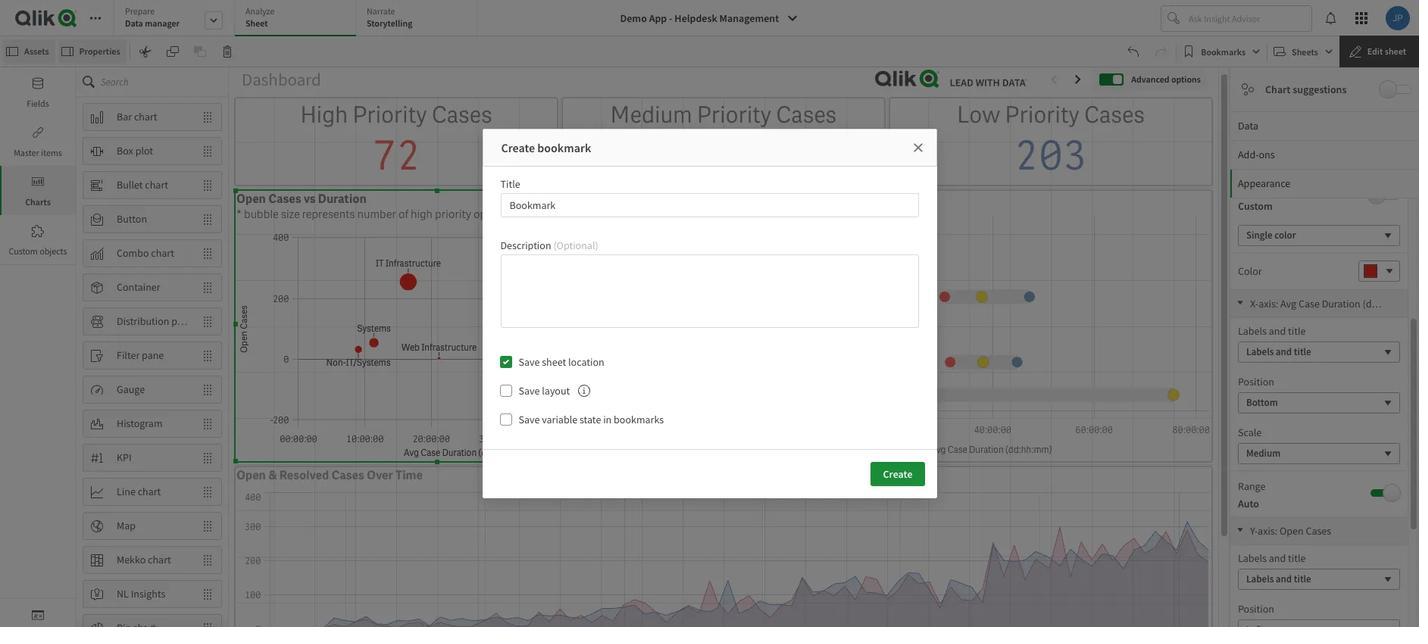Task type: locate. For each thing, give the bounding box(es) containing it.
appearance
[[1238, 177, 1291, 190]]

puzzle image
[[32, 225, 44, 237]]

custom inside the appearance tab panel
[[1238, 199, 1273, 213]]

custom objects button
[[0, 215, 76, 264]]

priority inside low priority cases 203
[[1005, 100, 1080, 129]]

1 move image from the top
[[194, 104, 221, 130]]

3 move image from the top
[[194, 513, 221, 539]]

move image
[[194, 104, 221, 130], [194, 138, 221, 164], [194, 172, 221, 198], [194, 206, 221, 232], [194, 241, 221, 266], [194, 275, 221, 300], [194, 343, 221, 369], [194, 411, 221, 437], [194, 445, 221, 471], [194, 479, 221, 505], [194, 547, 221, 573], [194, 616, 221, 627]]

cut image
[[139, 45, 151, 58]]

0 horizontal spatial custom
[[9, 246, 38, 257]]

2 position from the top
[[1238, 602, 1274, 616]]

close image
[[912, 142, 924, 154]]

1 vertical spatial plot
[[171, 315, 189, 328]]

8 move image from the top
[[194, 411, 221, 437]]

axis: for x-
[[1259, 297, 1278, 311]]

state
[[580, 413, 601, 427]]

properties button
[[58, 39, 126, 64]]

1 horizontal spatial create
[[883, 468, 913, 481]]

assets button
[[3, 39, 55, 64]]

1 vertical spatial custom
[[9, 246, 38, 257]]

case
[[1299, 297, 1320, 311]]

bookmarks
[[614, 413, 664, 427]]

narrate
[[367, 5, 395, 17]]

1 horizontal spatial custom
[[1238, 199, 1273, 213]]

chart for mekko chart
[[148, 553, 171, 567]]

analyze
[[246, 5, 275, 17]]

tab list
[[114, 0, 483, 38]]

cases inside open cases vs duration * bubble size represents number of high priority open cases
[[268, 191, 301, 207]]

custom down "puzzle" image
[[9, 246, 38, 257]]

include the layout, for example, sorting and presentation of charts image
[[578, 385, 591, 397]]

labels and title down 'y-'
[[1238, 552, 1306, 565]]

open inside the appearance tab panel
[[1280, 524, 1304, 538]]

save sheet location
[[519, 355, 604, 369]]

appearance tab
[[1231, 169, 1419, 198]]

1 vertical spatial position
[[1238, 602, 1274, 616]]

save up save layout
[[519, 355, 540, 369]]

0 vertical spatial axis:
[[1259, 297, 1278, 311]]

1 vertical spatial save
[[519, 384, 540, 398]]

chart
[[134, 110, 157, 124], [145, 178, 168, 192], [151, 246, 174, 260], [138, 485, 161, 499], [148, 553, 171, 567]]

open left by
[[646, 191, 675, 207]]

axis: left avg
[[1259, 297, 1278, 311]]

plot right the box
[[135, 144, 153, 158]]

sheet
[[1385, 45, 1406, 57], [542, 355, 566, 369]]

move image
[[194, 309, 221, 335], [194, 377, 221, 403], [194, 513, 221, 539], [194, 582, 221, 607]]

0 vertical spatial save
[[519, 355, 540, 369]]

0 vertical spatial labels and title
[[1238, 324, 1306, 338]]

0 vertical spatial create
[[501, 140, 535, 155]]

0 horizontal spatial plot
[[135, 144, 153, 158]]

objects
[[40, 246, 67, 257]]

chart right combo
[[151, 246, 174, 260]]

0 vertical spatial custom
[[1238, 199, 1273, 213]]

combo chart
[[117, 246, 174, 260]]

0 vertical spatial and
[[1269, 324, 1286, 338]]

bubble
[[244, 207, 279, 222]]

0 vertical spatial position
[[1238, 375, 1274, 389]]

1 vertical spatial and
[[1269, 552, 1286, 565]]

avg
[[1281, 297, 1297, 311]]

open inside open cases vs duration * bubble size represents number of high priority open cases
[[236, 191, 266, 207]]

1 horizontal spatial sheet
[[1385, 45, 1406, 57]]

priority inside high priority cases 72
[[352, 100, 427, 129]]

represents
[[302, 207, 355, 222]]

sheet inside edit sheet button
[[1385, 45, 1406, 57]]

0 horizontal spatial duration
[[318, 191, 367, 207]]

move image for bar chart
[[194, 104, 221, 130]]

edit sheet
[[1368, 45, 1406, 57]]

sheet up layout
[[542, 355, 566, 369]]

1 vertical spatial duration
[[1322, 297, 1361, 311]]

y-axis: open cases
[[1250, 524, 1331, 538]]

1 vertical spatial triangle bottom image
[[1231, 527, 1250, 534]]

move image for distribution plot
[[194, 309, 221, 335]]

move image for mekko chart
[[194, 547, 221, 573]]

move image for button
[[194, 206, 221, 232]]

10 move image from the top
[[194, 479, 221, 505]]

chart right bar
[[134, 110, 157, 124]]

0 vertical spatial labels
[[1238, 324, 1267, 338]]

save for save variable state in bookmarks
[[519, 413, 540, 427]]

and down avg
[[1269, 324, 1286, 338]]

labels down x-
[[1238, 324, 1267, 338]]

duration right vs
[[318, 191, 367, 207]]

items
[[41, 147, 62, 158]]

type
[[772, 191, 798, 207]]

save left the 'variable'
[[519, 413, 540, 427]]

in
[[603, 413, 612, 427]]

labels and title
[[1238, 324, 1306, 338], [1238, 552, 1306, 565]]

1 vertical spatial create
[[883, 468, 913, 481]]

axis: for y-
[[1258, 524, 1278, 538]]

4 move image from the top
[[194, 582, 221, 607]]

1 position from the top
[[1238, 375, 1274, 389]]

triangle bottom image down auto
[[1231, 527, 1250, 534]]

1 vertical spatial labels and title
[[1238, 552, 1306, 565]]

5 move image from the top
[[194, 241, 221, 266]]

low
[[957, 100, 1000, 129]]

3 save from the top
[[519, 413, 540, 427]]

0 vertical spatial triangle bottom image
[[1231, 299, 1250, 307]]

move image for histogram
[[194, 411, 221, 437]]

2 save from the top
[[519, 384, 540, 398]]

custom for custom objects
[[9, 246, 38, 257]]

open for open cases vs duration * bubble size represents number of high priority open cases
[[236, 191, 266, 207]]

helpdesk
[[675, 11, 717, 25]]

chart
[[1265, 83, 1291, 96]]

save left layout
[[519, 384, 540, 398]]

move image for container
[[194, 275, 221, 300]]

0 vertical spatial title
[[1288, 324, 1306, 338]]

management
[[719, 11, 779, 25]]

chart right mekko
[[148, 553, 171, 567]]

plot
[[135, 144, 153, 158], [171, 315, 189, 328]]

priority inside the medium priority cases 142
[[697, 100, 772, 129]]

high
[[300, 100, 348, 129]]

position
[[1238, 375, 1274, 389], [1238, 602, 1274, 616]]

open left &
[[236, 468, 266, 484]]

triangle bottom image down color at right
[[1231, 299, 1250, 307]]

1 vertical spatial sheet
[[542, 355, 566, 369]]

charts
[[25, 196, 51, 208]]

next sheet: performance image
[[1072, 73, 1085, 85]]

custom inside button
[[9, 246, 38, 257]]

move image for filter pane
[[194, 343, 221, 369]]

mekko chart
[[117, 553, 171, 567]]

title
[[1288, 324, 1306, 338], [1288, 552, 1306, 565]]

triangle bottom image for y-
[[1231, 527, 1250, 534]]

title
[[500, 177, 520, 191]]

custom down appearance
[[1238, 199, 1273, 213]]

2 triangle bottom image from the top
[[1231, 527, 1250, 534]]

1 save from the top
[[519, 355, 540, 369]]

1 horizontal spatial duration
[[1322, 297, 1361, 311]]

auto
[[1238, 497, 1259, 511]]

scatter chart image
[[1242, 83, 1254, 95]]

1 vertical spatial title
[[1288, 552, 1306, 565]]

pane
[[142, 349, 164, 362]]

title down y-axis: open cases at the bottom right of the page
[[1288, 552, 1306, 565]]

4 move image from the top
[[194, 206, 221, 232]]

high
[[411, 207, 433, 222]]

manager
[[145, 17, 180, 29]]

axis:
[[1259, 297, 1278, 311], [1258, 524, 1278, 538]]

title down avg
[[1288, 324, 1306, 338]]

demo app - helpdesk management
[[620, 11, 779, 25]]

0 horizontal spatial sheet
[[542, 355, 566, 369]]

distribution
[[117, 315, 169, 328]]

11 move image from the top
[[194, 547, 221, 573]]

plot for distribution plot
[[171, 315, 189, 328]]

and
[[1269, 324, 1286, 338], [1269, 552, 1286, 565]]

labels down 'y-'
[[1238, 552, 1267, 565]]

custom
[[1238, 199, 1273, 213], [9, 246, 38, 257]]

plot right distribution
[[171, 315, 189, 328]]

open
[[474, 207, 499, 222]]

chart right line
[[138, 485, 161, 499]]

move image for combo chart
[[194, 241, 221, 266]]

vs
[[304, 191, 316, 207]]

1 vertical spatial labels
[[1238, 552, 1267, 565]]

sheet
[[246, 17, 268, 29]]

histogram
[[117, 417, 163, 430]]

priority for 203
[[1005, 100, 1080, 129]]

chart for bar chart
[[134, 110, 157, 124]]

fields
[[27, 98, 49, 109]]

1 vertical spatial axis:
[[1258, 524, 1278, 538]]

labels and title down avg
[[1238, 324, 1306, 338]]

0 vertical spatial plot
[[135, 144, 153, 158]]

tab list inside application
[[114, 0, 483, 38]]

0 horizontal spatial create
[[501, 140, 535, 155]]

copy image
[[166, 45, 179, 58]]

insights
[[131, 587, 166, 601]]

chart for bullet chart
[[145, 178, 168, 192]]

tab list containing prepare
[[114, 0, 483, 38]]

sheet inside create bookmark dialog
[[542, 355, 566, 369]]

open right 'y-'
[[1280, 524, 1304, 538]]

master
[[14, 147, 39, 158]]

3 move image from the top
[[194, 172, 221, 198]]

2 move image from the top
[[194, 138, 221, 164]]

2 move image from the top
[[194, 377, 221, 403]]

-
[[669, 11, 673, 25]]

chart right 'bullet'
[[145, 178, 168, 192]]

application
[[0, 0, 1419, 627]]

button
[[117, 212, 147, 226]]

demo
[[620, 11, 647, 25]]

(dd:hh:mm)
[[1363, 297, 1415, 311]]

12 move image from the top
[[194, 616, 221, 627]]

save
[[519, 355, 540, 369], [519, 384, 540, 398], [519, 413, 540, 427]]

low priority cases 203
[[957, 100, 1145, 183]]

9 move image from the top
[[194, 445, 221, 471]]

1 horizontal spatial plot
[[171, 315, 189, 328]]

cases
[[432, 100, 492, 129], [776, 100, 837, 129], [1084, 100, 1145, 129], [268, 191, 301, 207], [678, 191, 710, 207], [331, 468, 364, 484], [1306, 524, 1331, 538]]

sheet right edit
[[1385, 45, 1406, 57]]

1 move image from the top
[[194, 309, 221, 335]]

triangle bottom image
[[1231, 299, 1250, 307], [1231, 527, 1250, 534]]

bullet chart
[[117, 178, 168, 192]]

&
[[268, 468, 277, 484]]

bookmarks
[[1201, 46, 1246, 57]]

axis: down auto
[[1258, 524, 1278, 538]]

1 triangle bottom image from the top
[[1231, 299, 1250, 307]]

0 vertical spatial duration
[[318, 191, 367, 207]]

custom objects
[[9, 246, 67, 257]]

6 move image from the top
[[194, 275, 221, 300]]

2 vertical spatial save
[[519, 413, 540, 427]]

2 labels from the top
[[1238, 552, 1267, 565]]

0 vertical spatial sheet
[[1385, 45, 1406, 57]]

72
[[372, 129, 421, 183]]

and down y-axis: open cases at the bottom right of the page
[[1269, 552, 1286, 565]]

open left size
[[236, 191, 266, 207]]

by
[[713, 191, 726, 207]]

7 move image from the top
[[194, 343, 221, 369]]

Ask Insight Advisor text field
[[1186, 6, 1312, 30]]

duration right case
[[1322, 297, 1361, 311]]

bookmarks button
[[1180, 39, 1264, 64]]

create inside button
[[883, 468, 913, 481]]

nl insights
[[117, 587, 166, 601]]

(optional)
[[553, 239, 598, 252]]

create
[[501, 140, 535, 155], [883, 468, 913, 481]]



Task type: describe. For each thing, give the bounding box(es) containing it.
move image for nl insights
[[194, 582, 221, 607]]

object image
[[32, 176, 44, 188]]

2 and from the top
[[1269, 552, 1286, 565]]

edit
[[1368, 45, 1383, 57]]

medium priority cases 142
[[610, 100, 837, 183]]

distribution plot
[[117, 315, 189, 328]]

high priority cases 72
[[300, 100, 492, 183]]

create for create bookmark
[[501, 140, 535, 155]]

x-axis: avg case duration (dd:hh:mm)
[[1250, 297, 1415, 311]]

1 labels and title from the top
[[1238, 324, 1306, 338]]

assets
[[24, 45, 49, 57]]

range auto
[[1238, 480, 1266, 511]]

triangle bottom image for x-
[[1231, 299, 1250, 307]]

over
[[367, 468, 393, 484]]

data
[[125, 17, 143, 29]]

duration inside open cases vs duration * bubble size represents number of high priority open cases
[[318, 191, 367, 207]]

prepare data manager
[[125, 5, 180, 29]]

charts button
[[0, 166, 76, 215]]

sheets button
[[1271, 39, 1336, 64]]

appearance tab panel
[[1231, 145, 1419, 627]]

advanced options
[[1132, 73, 1201, 85]]

custom for custom
[[1238, 199, 1273, 213]]

plot for box plot
[[135, 144, 153, 158]]

line
[[117, 485, 136, 499]]

mekko
[[117, 553, 146, 567]]

gauge
[[117, 383, 145, 396]]

priority for 142
[[697, 100, 772, 129]]

move image for bullet chart
[[194, 172, 221, 198]]

color
[[1238, 264, 1262, 278]]

advanced
[[1132, 73, 1170, 85]]

range
[[1238, 480, 1266, 493]]

storytelling
[[367, 17, 413, 29]]

variables image
[[32, 609, 44, 621]]

time
[[396, 468, 423, 484]]

sheet for edit
[[1385, 45, 1406, 57]]

move image for gauge
[[194, 377, 221, 403]]

location
[[568, 355, 604, 369]]

save for save layout
[[519, 384, 540, 398]]

number
[[357, 207, 396, 222]]

save for save sheet location
[[519, 355, 540, 369]]

open cases vs duration * bubble size represents number of high priority open cases
[[236, 191, 530, 222]]

description (optional)
[[500, 239, 598, 252]]

line chart
[[117, 485, 161, 499]]

undo image
[[1128, 45, 1140, 58]]

create bookmark
[[501, 140, 591, 155]]

142
[[687, 129, 760, 183]]

sheets
[[1292, 46, 1318, 57]]

layout
[[542, 384, 570, 398]]

options
[[1171, 73, 1201, 85]]

narrate storytelling
[[367, 5, 413, 29]]

create for create
[[883, 468, 913, 481]]

sheet for save
[[542, 355, 566, 369]]

application containing 72
[[0, 0, 1419, 627]]

chart for line chart
[[138, 485, 161, 499]]

y-
[[1250, 524, 1258, 538]]

app
[[649, 11, 667, 25]]

open & resolved cases over time
[[236, 468, 423, 484]]

move image for map
[[194, 513, 221, 539]]

bullet
[[117, 178, 143, 192]]

create bookmark dialog
[[482, 129, 937, 499]]

database image
[[32, 77, 44, 89]]

cases inside the appearance tab panel
[[1306, 524, 1331, 538]]

1 labels from the top
[[1238, 324, 1267, 338]]

combo
[[117, 246, 149, 260]]

1 title from the top
[[1288, 324, 1306, 338]]

medium
[[610, 100, 692, 129]]

Description(Optional) text field
[[500, 255, 919, 328]]

create button
[[871, 462, 925, 487]]

nl
[[117, 587, 129, 601]]

duration inside the appearance tab panel
[[1322, 297, 1361, 311]]

container
[[117, 280, 160, 294]]

move image for kpi
[[194, 445, 221, 471]]

edit sheet button
[[1339, 36, 1419, 67]]

box plot
[[117, 144, 153, 158]]

cases inside the medium priority cases 142
[[776, 100, 837, 129]]

suggestions
[[1293, 83, 1347, 96]]

cases inside low priority cases 203
[[1084, 100, 1145, 129]]

cases
[[501, 207, 530, 222]]

analyze sheet
[[246, 5, 275, 29]]

1 and from the top
[[1269, 324, 1286, 338]]

master items button
[[0, 117, 76, 166]]

bar chart
[[117, 110, 157, 124]]

map
[[117, 519, 136, 533]]

resolved
[[279, 468, 329, 484]]

delete image
[[221, 45, 233, 58]]

cases inside high priority cases 72
[[432, 100, 492, 129]]

bar
[[117, 110, 132, 124]]

box
[[117, 144, 133, 158]]

scale
[[1238, 426, 1262, 439]]

open for open cases by priority type
[[646, 191, 675, 207]]

save variable state in bookmarks
[[519, 413, 664, 427]]

Title text field
[[500, 193, 919, 218]]

save layout
[[519, 384, 570, 398]]

filter pane
[[117, 349, 164, 362]]

move image for box plot
[[194, 138, 221, 164]]

open for open & resolved cases over time
[[236, 468, 266, 484]]

priority for 72
[[352, 100, 427, 129]]

2 labels and title from the top
[[1238, 552, 1306, 565]]

size
[[281, 207, 300, 222]]

chart for combo chart
[[151, 246, 174, 260]]

bookmark
[[537, 140, 591, 155]]

2 title from the top
[[1288, 552, 1306, 565]]

fields button
[[0, 67, 76, 117]]

Search text field
[[101, 67, 228, 96]]

link image
[[32, 127, 44, 139]]

properties
[[79, 45, 120, 57]]

203
[[1014, 129, 1087, 183]]

move image for line chart
[[194, 479, 221, 505]]

priority
[[435, 207, 471, 222]]

open cases by priority type
[[646, 191, 798, 207]]

x-
[[1250, 297, 1259, 311]]



Task type: vqa. For each thing, say whether or not it's contained in the screenshot.
App
yes



